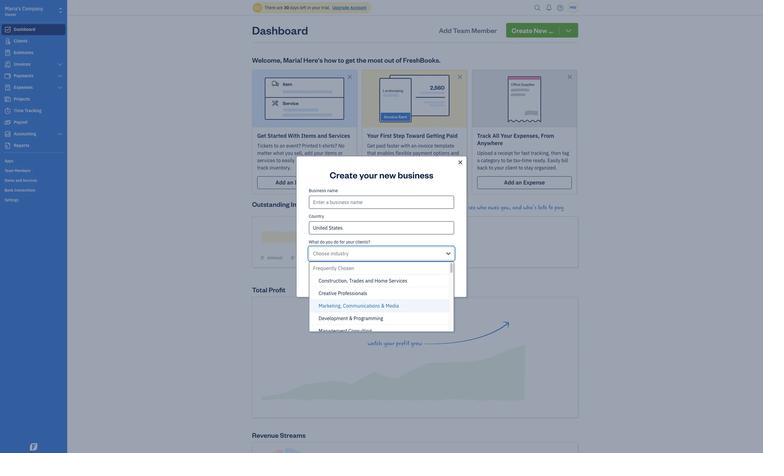 Task type: vqa. For each thing, say whether or not it's contained in the screenshot.
Creative Professionals
yes



Task type: locate. For each thing, give the bounding box(es) containing it.
watch your profit grow
[[368, 340, 423, 347]]

add an item or service
[[276, 179, 334, 186]]

to down what
[[277, 157, 281, 164]]

marketing, communications & media option
[[310, 300, 450, 312]]

0 vertical spatial you
[[285, 150, 293, 156]]

invoices
[[291, 200, 316, 209]]

get up the that
[[368, 143, 375, 149]]

1 horizontal spatial services
[[389, 278, 408, 284]]

2 dismiss image from the left
[[567, 73, 574, 80]]

main element
[[0, 0, 83, 454]]

an inside create an invoice link
[[411, 179, 417, 186]]

days
[[290, 5, 299, 10]]

crown image
[[255, 4, 261, 11]]

group inside create your new business dialog
[[310, 275, 450, 400]]

get for get paid faster with an invoice template that enables flexible payment options and automated reminders—and looks great.
[[368, 143, 375, 149]]

a up category
[[495, 150, 497, 156]]

owner
[[5, 12, 16, 17]]

create your new business dialog
[[0, 148, 764, 400]]

printed
[[302, 143, 318, 149]]

1 vertical spatial get
[[368, 143, 375, 149]]

maria's company owner
[[5, 6, 43, 17]]

do up industry
[[334, 239, 339, 245]]

dashboard
[[252, 23, 308, 37]]

time
[[523, 157, 532, 164]]

2 horizontal spatial add
[[505, 179, 515, 186]]

group containing construction, trades and home services
[[310, 275, 450, 400]]

an left expense
[[516, 179, 523, 186]]

that
[[368, 150, 376, 156]]

a up back
[[478, 157, 480, 164]]

0 vertical spatial &
[[382, 303, 385, 309]]

do right what
[[320, 239, 325, 245]]

outstanding invoices
[[252, 200, 316, 209]]

from
[[542, 132, 555, 139]]

0 vertical spatial a
[[495, 150, 497, 156]]

add for add an expense
[[505, 179, 515, 186]]

t-
[[319, 143, 323, 149]]

member
[[472, 26, 498, 35]]

development
[[319, 315, 348, 322]]

& left media
[[382, 303, 385, 309]]

create inside button
[[352, 273, 373, 282]]

1 horizontal spatial you
[[326, 239, 333, 245]]

add an item or service link
[[257, 176, 352, 189]]

with
[[288, 132, 300, 139]]

invoice down items
[[327, 157, 342, 164]]

0 vertical spatial services
[[329, 132, 351, 139]]

your down "automated"
[[360, 169, 378, 181]]

media
[[386, 303, 399, 309]]

0 horizontal spatial add
[[276, 179, 286, 186]]

an left 'item'
[[287, 179, 294, 186]]

creative
[[319, 290, 337, 296]]

upload a receipt for fast tracking, then tag a category to be tax-time ready. easily bill back to your client to stay organized.
[[478, 150, 570, 171]]

creative professionals option
[[310, 287, 450, 300]]

1 chevron large down image from the top
[[57, 62, 63, 67]]

create for create my business
[[352, 273, 373, 282]]

your
[[312, 5, 321, 10], [314, 150, 324, 156], [495, 165, 505, 171], [360, 169, 378, 181], [346, 239, 355, 245], [384, 340, 395, 347]]

name
[[327, 188, 338, 193]]

do
[[320, 239, 325, 245], [334, 239, 339, 245]]

of
[[396, 56, 402, 64]]

1 horizontal spatial do
[[334, 239, 339, 245]]

1 vertical spatial services
[[389, 278, 408, 284]]

project image
[[4, 96, 11, 102]]

add down client
[[505, 179, 515, 186]]

in
[[308, 5, 311, 10]]

and up 'close' icon
[[451, 150, 460, 156]]

1 vertical spatial you
[[326, 239, 333, 245]]

shirts?
[[323, 143, 338, 149]]

tickets
[[257, 143, 273, 149]]

your down category
[[495, 165, 505, 171]]

there are 30 days left in your trial. upgrade account
[[265, 5, 367, 10]]

2 your from the left
[[501, 132, 513, 139]]

company
[[22, 6, 43, 12]]

& up the management consulting
[[349, 315, 353, 322]]

add down inventory.
[[276, 179, 286, 186]]

dismiss image
[[457, 73, 464, 80], [567, 73, 574, 80]]

you inside dialog
[[326, 239, 333, 245]]

1 horizontal spatial business
[[385, 273, 412, 282]]

and inside get paid faster with an invoice template that enables flexible payment options and automated reminders—and looks great.
[[451, 150, 460, 156]]

chevron large down image for expense icon
[[57, 85, 63, 90]]

chevron large down image for 'payment' icon
[[57, 74, 63, 79]]

Choose industry field
[[309, 247, 455, 260]]

close image
[[458, 159, 464, 166]]

streams
[[280, 431, 306, 440]]

an
[[280, 143, 285, 149], [412, 143, 417, 149], [320, 157, 325, 164], [287, 179, 294, 186], [411, 179, 417, 186], [516, 179, 523, 186]]

you up the easily
[[285, 150, 293, 156]]

you up choose industry
[[326, 239, 333, 245]]

your left clients? at left bottom
[[346, 239, 355, 245]]

search image
[[533, 3, 543, 12]]

be
[[507, 157, 513, 164]]

2 chevron large down image from the top
[[57, 74, 63, 79]]

0 horizontal spatial dismiss image
[[457, 73, 464, 80]]

your first step toward getting paid
[[368, 132, 458, 139]]

0 vertical spatial get
[[257, 132, 267, 139]]

for up industry
[[340, 239, 345, 245]]

business
[[309, 188, 326, 193], [385, 273, 412, 282]]

for up tax-
[[515, 150, 521, 156]]

0 horizontal spatial for
[[340, 239, 345, 245]]

upgrade
[[333, 5, 350, 10]]

0 horizontal spatial business
[[309, 188, 326, 193]]

you
[[285, 150, 293, 156], [326, 239, 333, 245]]

choose
[[313, 251, 330, 257]]

1 horizontal spatial &
[[382, 303, 385, 309]]

dashboard image
[[4, 27, 11, 33]]

your right "all"
[[501, 132, 513, 139]]

group
[[310, 275, 450, 400]]

a
[[495, 150, 497, 156], [478, 157, 480, 164]]

0 vertical spatial or
[[338, 150, 343, 156]]

paid
[[377, 143, 386, 149]]

your inside tickets to an event? printed t-shirts? no matter what you sell, add your items or services to easily include on an invoice or track inventory.
[[314, 150, 324, 156]]

0 horizontal spatial do
[[320, 239, 325, 245]]

Enter a business name text field
[[309, 196, 455, 209]]

back
[[478, 165, 488, 171]]

1 vertical spatial &
[[349, 315, 353, 322]]

service
[[315, 179, 334, 186]]

profit
[[269, 286, 286, 294]]

first
[[381, 132, 392, 139]]

1 horizontal spatial dismiss image
[[567, 73, 574, 80]]

1 vertical spatial or
[[343, 157, 348, 164]]

and left my
[[366, 278, 374, 284]]

create
[[330, 169, 358, 181], [393, 179, 410, 186], [352, 273, 373, 282]]

1 vertical spatial invoice
[[327, 157, 342, 164]]

an right 'with'
[[412, 143, 417, 149]]

1 horizontal spatial invoice
[[418, 143, 434, 149]]

add left team
[[439, 26, 452, 35]]

add inside button
[[439, 26, 452, 35]]

an right on
[[320, 157, 325, 164]]

services up the no
[[329, 132, 351, 139]]

total
[[252, 286, 268, 294]]

team members image
[[5, 168, 65, 173]]

or
[[338, 150, 343, 156], [343, 157, 348, 164], [309, 179, 314, 186]]

my
[[374, 273, 383, 282]]

maria!
[[283, 56, 302, 64]]

add for add an item or service
[[276, 179, 286, 186]]

1 your from the left
[[368, 132, 379, 139]]

1 horizontal spatial add
[[439, 26, 452, 35]]

invoice up payment
[[418, 143, 434, 149]]

your down t-
[[314, 150, 324, 156]]

1 horizontal spatial your
[[501, 132, 513, 139]]

0 horizontal spatial a
[[478, 157, 480, 164]]

get inside get paid faster with an invoice template that enables flexible payment options and automated reminders—and looks great.
[[368, 143, 375, 149]]

upgrade account link
[[332, 5, 367, 10]]

then
[[552, 150, 562, 156]]

chart image
[[4, 131, 11, 137]]

an inside get paid faster with an invoice template that enables flexible payment options and automated reminders—and looks great.
[[412, 143, 417, 149]]

1 horizontal spatial for
[[515, 150, 521, 156]]

expenses,
[[514, 132, 540, 139]]

invoice image
[[4, 61, 11, 68]]

1 vertical spatial business
[[385, 273, 412, 282]]

0 horizontal spatial services
[[329, 132, 351, 139]]

consulting
[[349, 328, 372, 334]]

your up paid
[[368, 132, 379, 139]]

payment image
[[4, 73, 11, 79]]

option
[[310, 262, 450, 400]]

to down category
[[489, 165, 494, 171]]

settings image
[[5, 198, 65, 202]]

track
[[478, 132, 492, 139]]

chevron large down image
[[57, 62, 63, 67], [57, 74, 63, 79], [57, 85, 63, 90], [57, 132, 63, 137]]

development & programming
[[319, 315, 384, 322]]

the
[[357, 56, 367, 64]]

your inside track all your expenses, from anywhere
[[501, 132, 513, 139]]

0 horizontal spatial invoice
[[327, 157, 342, 164]]

add team member button
[[434, 23, 503, 38]]

4 chevron large down image from the top
[[57, 132, 63, 137]]

and up t-
[[318, 132, 328, 139]]

and inside construction, trades and home services option
[[366, 278, 374, 284]]

0 vertical spatial for
[[515, 150, 521, 156]]

1 vertical spatial a
[[478, 157, 480, 164]]

items and services image
[[5, 178, 65, 183]]

started
[[268, 132, 287, 139]]

to left pay
[[549, 204, 554, 211]]

&
[[382, 303, 385, 309], [349, 315, 353, 322]]

services right home on the bottom
[[389, 278, 408, 284]]

apps image
[[5, 158, 65, 163]]

services
[[329, 132, 351, 139], [389, 278, 408, 284]]

get up tickets
[[257, 132, 267, 139]]

client image
[[4, 38, 11, 44]]

0 horizontal spatial &
[[349, 315, 353, 322]]

0 horizontal spatial get
[[257, 132, 267, 139]]

0 horizontal spatial your
[[368, 132, 379, 139]]

1 vertical spatial for
[[340, 239, 345, 245]]

3 chevron large down image from the top
[[57, 85, 63, 90]]

1 dismiss image from the left
[[457, 73, 464, 80]]

1 horizontal spatial get
[[368, 143, 375, 149]]

0 horizontal spatial you
[[285, 150, 293, 156]]

easily
[[548, 157, 561, 164]]

2 vertical spatial or
[[309, 179, 314, 186]]

an left invoice
[[411, 179, 417, 186]]

late
[[539, 204, 548, 211]]

create for create an invoice
[[393, 179, 410, 186]]

get
[[346, 56, 356, 64]]

2 do from the left
[[334, 239, 339, 245]]

choose industry
[[313, 251, 349, 257]]

0 vertical spatial invoice
[[418, 143, 434, 149]]

profit
[[397, 340, 410, 347]]

timer image
[[4, 108, 11, 114]]

30
[[284, 5, 289, 10]]



Task type: describe. For each thing, give the bounding box(es) containing it.
expense image
[[4, 85, 11, 91]]

with
[[401, 143, 411, 149]]

are
[[277, 5, 283, 10]]

welcome,
[[252, 56, 282, 64]]

payment
[[413, 150, 433, 156]]

chevron large down image for invoice icon
[[57, 62, 63, 67]]

an inside add an expense link
[[516, 179, 523, 186]]

money image
[[4, 120, 11, 126]]

services inside option
[[389, 278, 408, 284]]

business name
[[309, 188, 338, 193]]

estimate image
[[4, 50, 11, 56]]

chevron large down image for chart image
[[57, 132, 63, 137]]

dismiss image
[[347, 73, 354, 80]]

tag
[[563, 150, 570, 156]]

who's
[[524, 204, 537, 211]]

get paid faster with an invoice template that enables flexible payment options and automated reminders—and looks great.
[[368, 143, 460, 164]]

toward
[[407, 132, 425, 139]]

out
[[385, 56, 395, 64]]

revenue
[[252, 431, 279, 440]]

your left profit
[[384, 340, 395, 347]]

management consulting option
[[310, 325, 450, 337]]

Country text field
[[310, 222, 454, 234]]

items
[[302, 132, 317, 139]]

create my business
[[352, 273, 412, 282]]

grow
[[411, 340, 423, 347]]

tax-
[[514, 157, 523, 164]]

tracking,
[[531, 150, 551, 156]]

construction, trades and home services
[[319, 278, 408, 284]]

your inside upload a receipt for fast tracking, then tag a category to be tax-time ready. easily bill back to your client to stay organized.
[[495, 165, 505, 171]]

how
[[324, 56, 337, 64]]

option containing frequently chosen
[[310, 262, 450, 400]]

organized.
[[535, 165, 558, 171]]

to left get on the left of the page
[[338, 56, 345, 64]]

what
[[309, 239, 319, 245]]

step
[[393, 132, 405, 139]]

freshbooks.
[[403, 56, 441, 64]]

there
[[265, 5, 276, 10]]

clients?
[[356, 239, 371, 245]]

business inside button
[[385, 273, 412, 282]]

for inside upload a receipt for fast tracking, then tag a category to be tax-time ready. easily bill back to your client to stay organized.
[[515, 150, 521, 156]]

matter
[[257, 150, 272, 156]]

invoice inside get paid faster with an invoice template that enables flexible payment options and automated reminders—and looks great.
[[418, 143, 434, 149]]

to left the "stay"
[[519, 165, 524, 171]]

add team member
[[439, 26, 498, 35]]

1 do from the left
[[320, 239, 325, 245]]

country
[[309, 214, 324, 219]]

great.
[[441, 157, 454, 164]]

include
[[296, 157, 312, 164]]

and right the you,
[[513, 204, 522, 211]]

create your new business
[[330, 169, 434, 181]]

marketing,
[[319, 303, 342, 309]]

create an invoice
[[393, 179, 437, 186]]

see who owes you, and who's late to pay
[[469, 204, 564, 211]]

you inside tickets to an event? printed t-shirts? no matter what you sell, add your items or services to easily include on an invoice or track inventory.
[[285, 150, 293, 156]]

for inside create your new business dialog
[[340, 239, 345, 245]]

dismiss image for your first step toward getting paid
[[457, 73, 464, 80]]

watch
[[368, 340, 383, 347]]

see
[[469, 204, 476, 211]]

options
[[434, 150, 450, 156]]

create for create your new business
[[330, 169, 358, 181]]

to up what
[[274, 143, 279, 149]]

add an expense
[[505, 179, 546, 186]]

frequently
[[313, 265, 337, 271]]

your right in
[[312, 5, 321, 10]]

industry
[[331, 251, 349, 257]]

an inside add an item or service link
[[287, 179, 294, 186]]

new
[[380, 169, 396, 181]]

professionals
[[338, 290, 368, 296]]

frequently chosen
[[313, 265, 355, 271]]

bill
[[562, 157, 569, 164]]

track all your expenses, from anywhere
[[478, 132, 555, 147]]

trades
[[350, 278, 364, 284]]

revenue streams
[[252, 431, 306, 440]]

left
[[300, 5, 307, 10]]

trial.
[[322, 5, 331, 10]]

report image
[[4, 143, 11, 149]]

management
[[319, 328, 348, 334]]

all
[[493, 132, 500, 139]]

1 horizontal spatial a
[[495, 150, 497, 156]]

invoice inside tickets to an event? printed t-shirts? no matter what you sell, add your items or services to easily include on an invoice or track inventory.
[[327, 157, 342, 164]]

create my business button
[[346, 270, 417, 285]]

go to help image
[[556, 3, 566, 12]]

0 vertical spatial business
[[309, 188, 326, 193]]

faster
[[387, 143, 400, 149]]

no
[[339, 143, 345, 149]]

easily
[[282, 157, 295, 164]]

sell,
[[295, 150, 304, 156]]

creative professionals
[[319, 290, 368, 296]]

development & programming option
[[310, 312, 450, 325]]

reminders—and
[[393, 157, 427, 164]]

track
[[257, 165, 269, 171]]

pay
[[555, 204, 564, 211]]

automated
[[368, 157, 392, 164]]

looks
[[428, 157, 440, 164]]

get for get started with items and services
[[257, 132, 267, 139]]

welcome, maria! here's how to get the most out of freshbooks.
[[252, 56, 441, 64]]

marketing, communications & media
[[319, 303, 399, 309]]

add an expense link
[[478, 176, 572, 189]]

account
[[351, 5, 367, 10]]

construction, trades and home services option
[[310, 275, 450, 287]]

upload
[[478, 150, 493, 156]]

an up what
[[280, 143, 285, 149]]

get started with items and services
[[257, 132, 351, 139]]

add for add team member
[[439, 26, 452, 35]]

construction,
[[319, 278, 348, 284]]

owes
[[489, 204, 500, 211]]

getting
[[427, 132, 446, 139]]

event?
[[287, 143, 301, 149]]

total profit
[[252, 286, 286, 294]]

bank connections image
[[5, 188, 65, 193]]

receipt
[[498, 150, 514, 156]]

dismiss image for track all your expenses, from anywhere
[[567, 73, 574, 80]]

anywhere
[[478, 140, 503, 147]]

home
[[375, 278, 388, 284]]

to left be
[[502, 157, 506, 164]]

enables
[[378, 150, 395, 156]]

item
[[295, 179, 307, 186]]

freshbooks image
[[29, 444, 39, 451]]



